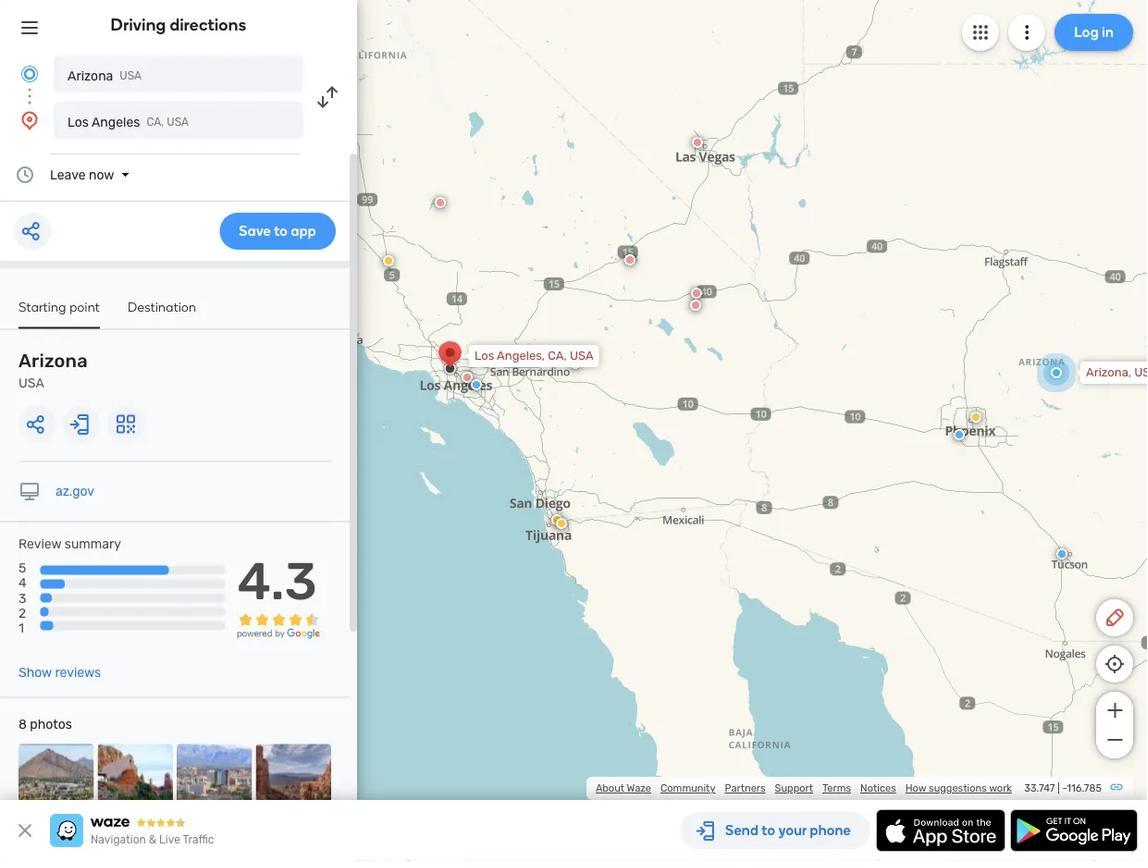 Task type: describe. For each thing, give the bounding box(es) containing it.
live
[[159, 834, 180, 847]]

image 2 of arizona, [missing %{city} value] image
[[98, 745, 173, 820]]

5
[[19, 561, 26, 576]]

116.785
[[1068, 783, 1103, 795]]

los angeles ca, usa
[[68, 114, 189, 130]]

location image
[[19, 109, 41, 131]]

3
[[19, 591, 26, 606]]

notices link
[[861, 783, 897, 795]]

los angeles, ca, usa
[[475, 349, 594, 363]]

driving
[[111, 15, 166, 35]]

summary
[[65, 537, 121, 552]]

current location image
[[19, 63, 41, 85]]

4
[[19, 576, 27, 591]]

1 vertical spatial arizona
[[19, 350, 88, 372]]

usa down starting point button
[[19, 376, 44, 391]]

review summary
[[19, 537, 121, 552]]

about waze community partners support terms notices how suggestions work
[[596, 783, 1013, 795]]

usa right angeles,
[[570, 349, 594, 363]]

community
[[661, 783, 716, 795]]

zoom out image
[[1104, 729, 1127, 752]]

directions
[[170, 15, 247, 35]]

link image
[[1110, 780, 1125, 795]]

support
[[775, 783, 814, 795]]

-
[[1063, 783, 1068, 795]]

image 1 of arizona, [missing %{city} value] image
[[19, 745, 94, 820]]

los for angeles,
[[475, 349, 495, 363]]

reviews
[[55, 666, 101, 681]]

notices
[[861, 783, 897, 795]]

1 vertical spatial arizona usa
[[19, 350, 88, 391]]

waze
[[627, 783, 652, 795]]

driving directions
[[111, 15, 247, 35]]

zoom in image
[[1104, 700, 1127, 722]]

33.747 | -116.785
[[1025, 783, 1103, 795]]

destination
[[128, 299, 196, 315]]

az.gov
[[56, 484, 95, 499]]

4.3
[[238, 551, 317, 612]]

los for angeles
[[68, 114, 89, 130]]

partners
[[725, 783, 766, 795]]

pencil image
[[1104, 607, 1127, 630]]

image 3 of arizona, [missing %{city} value] image
[[177, 745, 252, 820]]

angeles,
[[497, 349, 545, 363]]

0 horizontal spatial police image
[[471, 380, 482, 391]]

how suggestions work link
[[906, 783, 1013, 795]]

usa up los angeles ca, usa
[[120, 69, 142, 82]]

review
[[19, 537, 61, 552]]

angeles
[[92, 114, 140, 130]]

work
[[990, 783, 1013, 795]]



Task type: vqa. For each thing, say whether or not it's contained in the screenshot.
89.915
no



Task type: locate. For each thing, give the bounding box(es) containing it.
los left angeles
[[68, 114, 89, 130]]

police image
[[471, 380, 482, 391], [954, 430, 966, 441], [1057, 549, 1068, 560]]

1 horizontal spatial police image
[[954, 430, 966, 441]]

ca, right angeles,
[[548, 349, 567, 363]]

image 4 of arizona, [missing %{city} value] image
[[256, 745, 331, 820]]

2
[[19, 606, 26, 621]]

1 vertical spatial ca,
[[548, 349, 567, 363]]

0 horizontal spatial los
[[68, 114, 89, 130]]

arizona usa down starting point button
[[19, 350, 88, 391]]

partners link
[[725, 783, 766, 795]]

photos
[[30, 718, 72, 733]]

clock image
[[14, 164, 36, 186]]

0 vertical spatial arizona
[[68, 68, 113, 83]]

8
[[19, 718, 27, 733]]

0 vertical spatial road closed image
[[692, 137, 704, 148]]

1
[[19, 621, 24, 636]]

arizona,
[[1087, 366, 1132, 380]]

ca,
[[147, 116, 164, 129], [548, 349, 567, 363]]

leave
[[50, 167, 86, 182]]

arizona
[[68, 68, 113, 83], [19, 350, 88, 372]]

hazard image
[[556, 518, 567, 530]]

terms
[[823, 783, 852, 795]]

2 vertical spatial road closed image
[[692, 288, 703, 299]]

0 vertical spatial police image
[[471, 380, 482, 391]]

1 horizontal spatial hazard image
[[552, 515, 563, 526]]

los
[[68, 114, 89, 130], [475, 349, 495, 363]]

1 horizontal spatial los
[[475, 349, 495, 363]]

point
[[70, 299, 100, 315]]

ca, right angeles
[[147, 116, 164, 129]]

0 horizontal spatial ca,
[[147, 116, 164, 129]]

8 photos
[[19, 718, 72, 733]]

|
[[1058, 783, 1061, 795]]

usa right angeles
[[167, 116, 189, 129]]

x image
[[14, 820, 36, 842]]

0 vertical spatial los
[[68, 114, 89, 130]]

arizona usa
[[68, 68, 142, 83], [19, 350, 88, 391]]

2 vertical spatial hazard image
[[552, 515, 563, 526]]

0 vertical spatial ca,
[[147, 116, 164, 129]]

support link
[[775, 783, 814, 795]]

computer image
[[19, 481, 41, 503]]

usa inside los angeles ca, usa
[[167, 116, 189, 129]]

show
[[19, 666, 52, 681]]

1 vertical spatial los
[[475, 349, 495, 363]]

1 vertical spatial road closed image
[[625, 255, 636, 266]]

1 horizontal spatial ca,
[[548, 349, 567, 363]]

1 vertical spatial police image
[[954, 430, 966, 441]]

suggestions
[[929, 783, 988, 795]]

1 vertical spatial hazard image
[[971, 412, 982, 423]]

0 vertical spatial hazard image
[[383, 256, 394, 267]]

traffic
[[183, 834, 214, 847]]

starting point button
[[19, 299, 100, 329]]

los left angeles,
[[475, 349, 495, 363]]

navigation & live traffic
[[91, 834, 214, 847]]

destination button
[[128, 299, 196, 327]]

arizona, us
[[1087, 366, 1148, 380]]

starting point
[[19, 299, 100, 315]]

now
[[89, 167, 114, 182]]

leave now
[[50, 167, 114, 182]]

2 horizontal spatial hazard image
[[971, 412, 982, 423]]

33.747
[[1025, 783, 1056, 795]]

2 horizontal spatial police image
[[1057, 549, 1068, 560]]

&
[[149, 834, 157, 847]]

ca, for angeles,
[[548, 349, 567, 363]]

2 vertical spatial police image
[[1057, 549, 1068, 560]]

community link
[[661, 783, 716, 795]]

road closed image
[[692, 137, 704, 148], [625, 255, 636, 266], [692, 288, 703, 299]]

usa
[[120, 69, 142, 82], [167, 116, 189, 129], [570, 349, 594, 363], [19, 376, 44, 391]]

terms link
[[823, 783, 852, 795]]

arizona up angeles
[[68, 68, 113, 83]]

navigation
[[91, 834, 146, 847]]

ca, for angeles
[[147, 116, 164, 129]]

about waze link
[[596, 783, 652, 795]]

arizona usa up angeles
[[68, 68, 142, 83]]

5 4 3 2 1
[[19, 561, 27, 636]]

how
[[906, 783, 927, 795]]

about
[[596, 783, 625, 795]]

az.gov link
[[56, 484, 95, 499]]

0 horizontal spatial hazard image
[[383, 256, 394, 267]]

arizona down starting point button
[[19, 350, 88, 372]]

0 vertical spatial arizona usa
[[68, 68, 142, 83]]

show reviews
[[19, 666, 101, 681]]

road closed image
[[435, 197, 446, 208], [691, 300, 702, 311], [570, 358, 581, 369], [462, 372, 473, 383]]

hazard image
[[383, 256, 394, 267], [971, 412, 982, 423], [552, 515, 563, 526]]

ca, inside los angeles ca, usa
[[147, 116, 164, 129]]

us
[[1135, 366, 1148, 380]]

starting
[[19, 299, 66, 315]]



